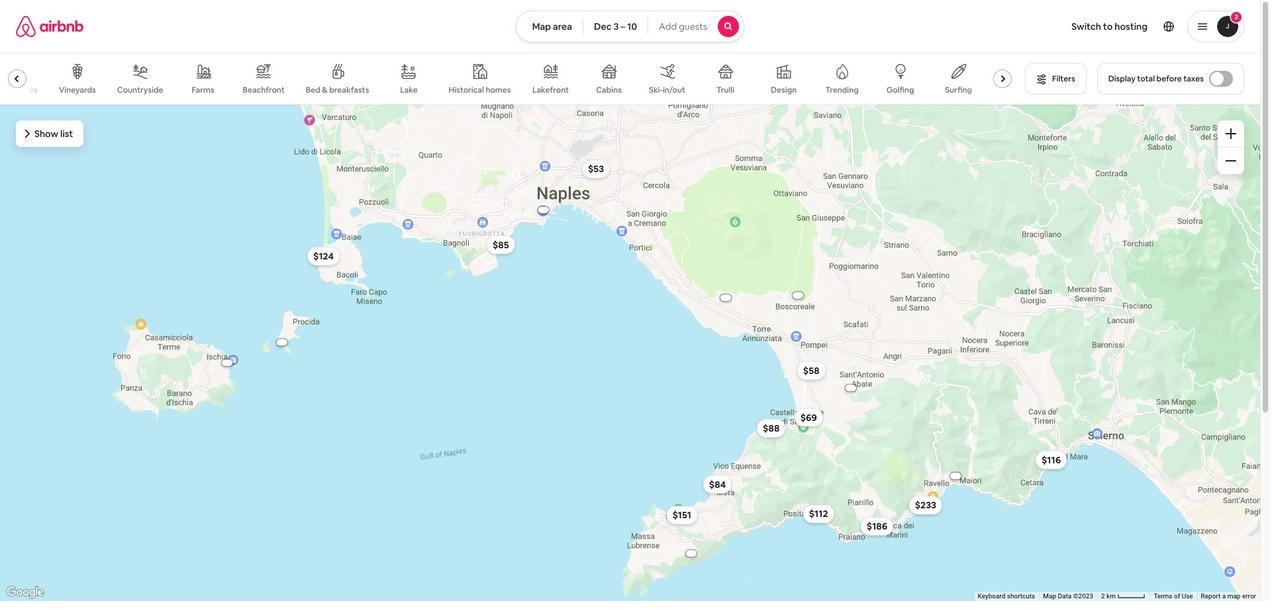 Task type: describe. For each thing, give the bounding box(es) containing it.
map data ©2023
[[1044, 593, 1094, 600]]

keyboard shortcuts button
[[978, 592, 1036, 602]]

historical homes
[[449, 85, 511, 95]]

$116
[[1042, 455, 1061, 466]]

farms
[[192, 85, 214, 95]]

map
[[1228, 593, 1241, 600]]

breakfasts
[[330, 85, 369, 95]]

countryside
[[117, 85, 163, 95]]

$53 button
[[582, 160, 610, 179]]

$84
[[709, 479, 726, 491]]

profile element
[[761, 0, 1245, 53]]

filters button
[[1026, 63, 1087, 95]]

10
[[628, 21, 637, 32]]

add guests button
[[648, 11, 745, 42]]

display total before taxes
[[1109, 74, 1205, 84]]

lakefront
[[533, 85, 569, 95]]

$58 button
[[797, 362, 826, 380]]

switch to hosting link
[[1064, 13, 1156, 40]]

show list
[[34, 128, 73, 140]]

hosting
[[1115, 21, 1148, 32]]

$186
[[867, 521, 888, 533]]

of
[[1175, 593, 1181, 600]]

switch
[[1072, 21, 1102, 32]]

$124
[[313, 250, 334, 262]]

zoom out image
[[1227, 156, 1237, 166]]

$112
[[809, 509, 828, 520]]

$186 button
[[861, 518, 894, 536]]

$233 button
[[909, 497, 943, 515]]

bed
[[306, 85, 321, 95]]

$84 button
[[703, 476, 732, 494]]

trending
[[826, 85, 859, 95]]

group containing historical homes
[[0, 53, 1018, 105]]

a
[[1223, 593, 1227, 600]]

homes
[[486, 85, 511, 95]]

&
[[322, 85, 328, 95]]

bed & breakfasts
[[306, 85, 369, 95]]

3
[[614, 21, 619, 32]]

terms of use
[[1155, 593, 1194, 600]]

list
[[60, 128, 73, 140]]

add guests
[[659, 21, 708, 32]]

km
[[1107, 593, 1117, 600]]

switch to hosting
[[1072, 21, 1148, 32]]

2 km
[[1102, 593, 1118, 600]]

$85 button
[[487, 236, 515, 254]]

2 for 2 km
[[1102, 593, 1106, 600]]

use
[[1183, 593, 1194, 600]]

$151 button
[[667, 506, 697, 525]]

dec 3 – 10
[[594, 21, 637, 32]]



Task type: vqa. For each thing, say whether or not it's contained in the screenshot.
"2" to the top
yes



Task type: locate. For each thing, give the bounding box(es) containing it.
$85
[[493, 239, 509, 251]]

add
[[659, 21, 677, 32]]

$116 button
[[1036, 451, 1067, 470]]

0 vertical spatial map
[[533, 21, 551, 32]]

to
[[1104, 21, 1113, 32]]

$58
[[803, 365, 820, 377]]

dec
[[594, 21, 612, 32]]

dec 3 – 10 button
[[583, 11, 649, 42]]

report a map error
[[1202, 593, 1257, 600]]

©2023
[[1074, 593, 1094, 600]]

2 button
[[1188, 11, 1245, 42]]

$69 button
[[795, 409, 823, 427]]

$151
[[673, 510, 691, 522]]

report a map error link
[[1202, 593, 1257, 600]]

terms of use link
[[1155, 593, 1194, 600]]

0 horizontal spatial 2
[[1102, 593, 1106, 600]]

surfing
[[946, 85, 973, 95]]

taxes
[[1184, 74, 1205, 84]]

report
[[1202, 593, 1221, 600]]

2 for 2
[[1235, 13, 1239, 21]]

area
[[553, 21, 572, 32]]

display
[[1109, 74, 1136, 84]]

golfing
[[887, 85, 915, 95]]

$69
[[801, 412, 817, 424]]

show list button
[[16, 121, 84, 147]]

1 horizontal spatial 2
[[1235, 13, 1239, 21]]

filters
[[1053, 74, 1076, 84]]

$88 button
[[757, 419, 786, 438]]

group
[[0, 53, 1018, 105]]

terms
[[1155, 593, 1173, 600]]

error
[[1243, 593, 1257, 600]]

–
[[621, 21, 626, 32]]

map left area
[[533, 21, 551, 32]]

design
[[771, 85, 797, 95]]

beachfront
[[243, 85, 285, 95]]

1 vertical spatial map
[[1044, 593, 1057, 600]]

guests
[[679, 21, 708, 32]]

1 horizontal spatial map
[[1044, 593, 1057, 600]]

map
[[533, 21, 551, 32], [1044, 593, 1057, 600]]

map for map data ©2023
[[1044, 593, 1057, 600]]

0 horizontal spatial map
[[533, 21, 551, 32]]

map area
[[533, 21, 572, 32]]

ski-
[[649, 85, 663, 95]]

zoom in image
[[1227, 129, 1237, 139]]

keyboard shortcuts
[[978, 593, 1036, 600]]

none search field containing map area
[[516, 11, 745, 42]]

2
[[1235, 13, 1239, 21], [1102, 593, 1106, 600]]

$124 button
[[307, 247, 340, 266]]

total
[[1138, 74, 1156, 84]]

$88
[[763, 423, 780, 435]]

map for map area
[[533, 21, 551, 32]]

$53
[[588, 163, 604, 175]]

2 km button
[[1098, 592, 1151, 602]]

None search field
[[516, 11, 745, 42]]

historical
[[449, 85, 484, 95]]

before
[[1157, 74, 1183, 84]]

$112 button
[[803, 505, 834, 524]]

ski-in/out
[[649, 85, 686, 95]]

map inside button
[[533, 21, 551, 32]]

in/out
[[663, 85, 686, 95]]

google map
showing 35 stays. region
[[0, 105, 1261, 602]]

lake
[[400, 85, 418, 95]]

2 inside button
[[1102, 593, 1106, 600]]

$233
[[915, 500, 937, 512]]

data
[[1059, 593, 1072, 600]]

2 inside dropdown button
[[1235, 13, 1239, 21]]

shortcuts
[[1008, 593, 1036, 600]]

keyboard
[[978, 593, 1006, 600]]

vineyards
[[59, 85, 96, 95]]

map left data on the bottom right
[[1044, 593, 1057, 600]]

map area button
[[516, 11, 584, 42]]

google image
[[3, 584, 47, 602]]

0 vertical spatial 2
[[1235, 13, 1239, 21]]

1 vertical spatial 2
[[1102, 593, 1106, 600]]

show
[[34, 128, 58, 140]]

trulli
[[717, 85, 735, 95]]

cabins
[[597, 85, 622, 95]]



